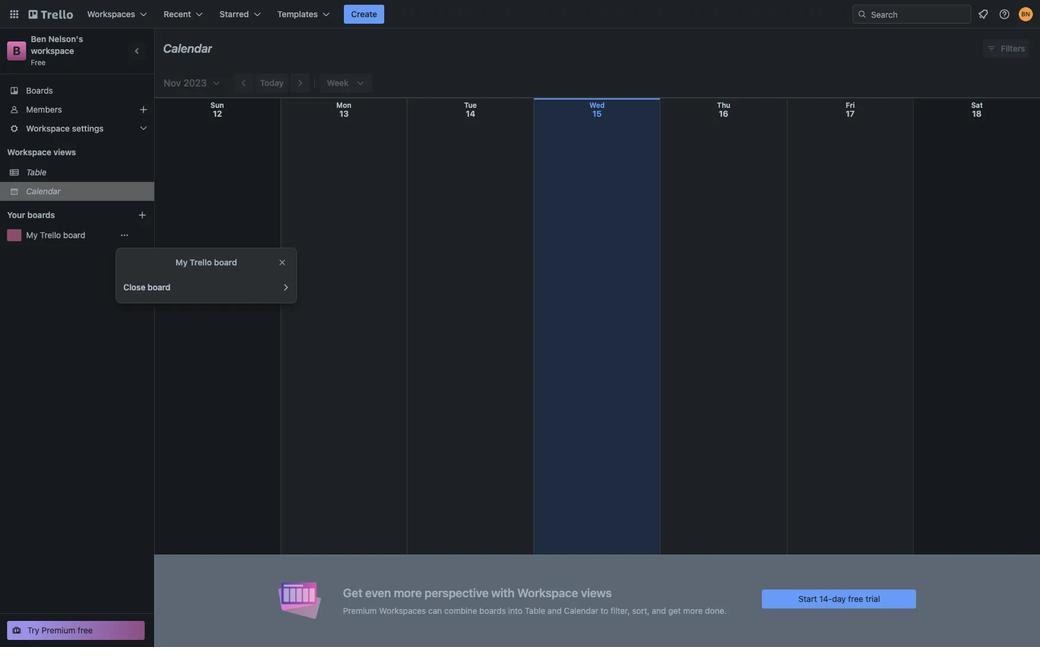 Task type: describe. For each thing, give the bounding box(es) containing it.
your boards
[[7, 210, 55, 220]]

ben nelson (bennelson96) image
[[1019, 7, 1033, 21]]

create
[[351, 9, 377, 19]]

ben nelson's workspace free
[[31, 34, 85, 67]]

close popover image
[[278, 258, 287, 267]]

0 horizontal spatial trello
[[40, 230, 61, 240]]

start
[[798, 594, 817, 604]]

0 horizontal spatial views
[[53, 147, 76, 157]]

Calendar text field
[[163, 37, 212, 60]]

nov 2023 button
[[159, 74, 221, 93]]

try
[[27, 626, 39, 636]]

14-
[[819, 594, 832, 604]]

members link
[[0, 100, 154, 119]]

your
[[7, 210, 25, 220]]

nelson's
[[48, 34, 83, 44]]

open information menu image
[[999, 8, 1011, 20]]

fri
[[846, 101, 855, 110]]

settings
[[72, 123, 104, 133]]

calendar link
[[26, 186, 147, 197]]

today button
[[255, 74, 288, 93]]

day
[[832, 594, 846, 604]]

1 horizontal spatial my trello board
[[176, 257, 237, 267]]

board inside button
[[148, 282, 171, 292]]

0 horizontal spatial boards
[[27, 210, 55, 220]]

recent
[[164, 9, 191, 19]]

close
[[123, 282, 145, 292]]

your boards with 1 items element
[[7, 208, 120, 222]]

1 horizontal spatial trello
[[190, 257, 212, 267]]

can
[[428, 606, 442, 616]]

17
[[846, 109, 855, 119]]

boards link
[[0, 81, 154, 100]]

combine
[[444, 606, 477, 616]]

views inside get even more perspective with workspace views premium workspaces can combine boards into table and calendar to filter, sort, and get more done.
[[581, 586, 612, 600]]

b
[[13, 44, 21, 58]]

templates button
[[270, 5, 337, 24]]

week
[[327, 78, 349, 88]]

today
[[260, 78, 284, 88]]

create button
[[344, 5, 384, 24]]

2 and from the left
[[652, 606, 666, 616]]

get
[[668, 606, 681, 616]]

search image
[[858, 9, 867, 19]]

table inside get even more perspective with workspace views premium workspaces can combine boards into table and calendar to filter, sort, and get more done.
[[525, 606, 545, 616]]

close board button
[[116, 277, 297, 298]]

start 14-day free trial
[[798, 594, 880, 604]]

14
[[466, 109, 475, 119]]

workspace for workspace views
[[7, 147, 51, 157]]

ben
[[31, 34, 46, 44]]

nov
[[164, 78, 181, 88]]

workspaces inside get even more perspective with workspace views premium workspaces can combine boards into table and calendar to filter, sort, and get more done.
[[379, 606, 426, 616]]

board actions menu image
[[120, 231, 129, 240]]

0 horizontal spatial board
[[63, 230, 85, 240]]

add board image
[[138, 211, 147, 220]]

sat
[[971, 101, 983, 110]]

0 vertical spatial calendar
[[163, 42, 212, 55]]

filter,
[[611, 606, 630, 616]]

even
[[365, 586, 391, 600]]

starred button
[[212, 5, 268, 24]]

free
[[31, 58, 46, 67]]

members
[[26, 104, 62, 114]]

1 horizontal spatial more
[[683, 606, 703, 616]]

12
[[213, 109, 222, 119]]

trial
[[866, 594, 880, 604]]

templates
[[277, 9, 318, 19]]

perspective
[[425, 586, 489, 600]]

back to home image
[[28, 5, 73, 24]]

calendar inside get even more perspective with workspace views premium workspaces can combine boards into table and calendar to filter, sort, and get more done.
[[564, 606, 598, 616]]

16
[[719, 109, 728, 119]]

workspace navigation collapse icon image
[[129, 43, 146, 59]]

workspace for workspace settings
[[26, 123, 70, 133]]



Task type: vqa. For each thing, say whether or not it's contained in the screenshot.
rightmost |
no



Task type: locate. For each thing, give the bounding box(es) containing it.
and left get
[[652, 606, 666, 616]]

1 horizontal spatial boards
[[479, 606, 506, 616]]

Search field
[[867, 5, 971, 23]]

workspaces button
[[80, 5, 154, 24]]

premium
[[343, 606, 377, 616], [42, 626, 75, 636]]

2 horizontal spatial board
[[214, 257, 237, 267]]

1 vertical spatial premium
[[42, 626, 75, 636]]

with
[[491, 586, 515, 600]]

workspace inside workspace settings popup button
[[26, 123, 70, 133]]

boards right "your"
[[27, 210, 55, 220]]

1 horizontal spatial free
[[848, 594, 863, 604]]

2023
[[183, 78, 207, 88]]

filters
[[1001, 43, 1025, 53]]

0 notifications image
[[976, 7, 990, 21]]

0 vertical spatial my trello board
[[26, 230, 85, 240]]

into
[[508, 606, 523, 616]]

start 14-day free trial link
[[762, 590, 916, 609]]

premium inside get even more perspective with workspace views premium workspaces can combine boards into table and calendar to filter, sort, and get more done.
[[343, 606, 377, 616]]

boards inside get even more perspective with workspace views premium workspaces can combine boards into table and calendar to filter, sort, and get more done.
[[479, 606, 506, 616]]

my inside my trello board link
[[26, 230, 38, 240]]

trello down your boards with 1 items element
[[40, 230, 61, 240]]

18
[[972, 109, 982, 119]]

trello
[[40, 230, 61, 240], [190, 257, 212, 267]]

table link
[[26, 167, 147, 178]]

ben nelson's workspace link
[[31, 34, 85, 56]]

1 vertical spatial workspaces
[[379, 606, 426, 616]]

free
[[848, 594, 863, 604], [78, 626, 93, 636]]

views up to
[[581, 586, 612, 600]]

done.
[[705, 606, 727, 616]]

1 vertical spatial board
[[214, 257, 237, 267]]

calendar left to
[[564, 606, 598, 616]]

workspaces inside workspaces dropdown button
[[87, 9, 135, 19]]

0 horizontal spatial my trello board
[[26, 230, 85, 240]]

0 vertical spatial table
[[26, 167, 47, 177]]

more
[[394, 586, 422, 600], [683, 606, 703, 616]]

my trello board down your boards with 1 items element
[[26, 230, 85, 240]]

sort,
[[632, 606, 650, 616]]

2 horizontal spatial calendar
[[564, 606, 598, 616]]

0 vertical spatial free
[[848, 594, 863, 604]]

0 vertical spatial trello
[[40, 230, 61, 240]]

0 horizontal spatial workspaces
[[87, 9, 135, 19]]

mon
[[336, 101, 351, 110]]

board right "close"
[[148, 282, 171, 292]]

filters button
[[983, 39, 1029, 58]]

0 vertical spatial workspaces
[[87, 9, 135, 19]]

workspace
[[31, 46, 74, 56]]

1 vertical spatial table
[[525, 606, 545, 616]]

free right the try on the left bottom of page
[[78, 626, 93, 636]]

0 horizontal spatial and
[[548, 606, 562, 616]]

calendar
[[163, 42, 212, 55], [26, 186, 60, 196], [564, 606, 598, 616]]

1 horizontal spatial my
[[176, 257, 188, 267]]

1 vertical spatial free
[[78, 626, 93, 636]]

1 vertical spatial my trello board
[[176, 257, 237, 267]]

nov 2023
[[164, 78, 207, 88]]

0 horizontal spatial my
[[26, 230, 38, 240]]

my trello board link
[[26, 229, 114, 241]]

1 horizontal spatial calendar
[[163, 42, 212, 55]]

board down your boards with 1 items element
[[63, 230, 85, 240]]

workspace inside get even more perspective with workspace views premium workspaces can combine boards into table and calendar to filter, sort, and get more done.
[[517, 586, 578, 600]]

my trello board up close board button
[[176, 257, 237, 267]]

workspaces
[[87, 9, 135, 19], [379, 606, 426, 616]]

free right day
[[848, 594, 863, 604]]

views
[[53, 147, 76, 157], [581, 586, 612, 600]]

1 vertical spatial boards
[[479, 606, 506, 616]]

0 vertical spatial views
[[53, 147, 76, 157]]

1 vertical spatial views
[[581, 586, 612, 600]]

0 horizontal spatial free
[[78, 626, 93, 636]]

my up close board button
[[176, 257, 188, 267]]

close board
[[123, 282, 171, 292]]

more right get
[[683, 606, 703, 616]]

boards down with
[[479, 606, 506, 616]]

premium inside button
[[42, 626, 75, 636]]

workspace views
[[7, 147, 76, 157]]

views down the workspace settings
[[53, 147, 76, 157]]

1 horizontal spatial premium
[[343, 606, 377, 616]]

boards
[[26, 85, 53, 95]]

1 horizontal spatial table
[[525, 606, 545, 616]]

workspace settings button
[[0, 119, 154, 138]]

table down workspace views
[[26, 167, 47, 177]]

workspace settings
[[26, 123, 104, 133]]

recent button
[[157, 5, 210, 24]]

workspace
[[26, 123, 70, 133], [7, 147, 51, 157], [517, 586, 578, 600]]

thu
[[717, 101, 731, 110]]

workspaces up workspace navigation collapse icon
[[87, 9, 135, 19]]

0 vertical spatial board
[[63, 230, 85, 240]]

table right the into
[[525, 606, 545, 616]]

boards
[[27, 210, 55, 220], [479, 606, 506, 616]]

workspace down the workspace settings
[[7, 147, 51, 157]]

week button
[[320, 74, 372, 93]]

premium right the try on the left bottom of page
[[42, 626, 75, 636]]

13
[[339, 109, 349, 119]]

1 vertical spatial my
[[176, 257, 188, 267]]

get
[[343, 586, 363, 600]]

0 vertical spatial premium
[[343, 606, 377, 616]]

0 horizontal spatial table
[[26, 167, 47, 177]]

0 horizontal spatial premium
[[42, 626, 75, 636]]

board
[[63, 230, 85, 240], [214, 257, 237, 267], [148, 282, 171, 292]]

free inside button
[[78, 626, 93, 636]]

b link
[[7, 42, 26, 60]]

0 vertical spatial more
[[394, 586, 422, 600]]

1 vertical spatial workspace
[[7, 147, 51, 157]]

wed
[[589, 101, 605, 110]]

tue
[[464, 101, 477, 110]]

0 vertical spatial boards
[[27, 210, 55, 220]]

table
[[26, 167, 47, 177], [525, 606, 545, 616]]

1 horizontal spatial and
[[652, 606, 666, 616]]

1 vertical spatial more
[[683, 606, 703, 616]]

premium down the get
[[343, 606, 377, 616]]

calendar down the recent popup button
[[163, 42, 212, 55]]

primary element
[[0, 0, 1040, 28]]

more right even
[[394, 586, 422, 600]]

2 vertical spatial board
[[148, 282, 171, 292]]

workspaces down even
[[379, 606, 426, 616]]

1 horizontal spatial views
[[581, 586, 612, 600]]

my down 'your boards'
[[26, 230, 38, 240]]

1 horizontal spatial workspaces
[[379, 606, 426, 616]]

starred
[[220, 9, 249, 19]]

workspace down the members
[[26, 123, 70, 133]]

0 horizontal spatial calendar
[[26, 186, 60, 196]]

board up close board button
[[214, 257, 237, 267]]

my
[[26, 230, 38, 240], [176, 257, 188, 267]]

1 vertical spatial trello
[[190, 257, 212, 267]]

0 vertical spatial my
[[26, 230, 38, 240]]

1 and from the left
[[548, 606, 562, 616]]

2 vertical spatial workspace
[[517, 586, 578, 600]]

calendar up 'your boards'
[[26, 186, 60, 196]]

try premium free
[[27, 626, 93, 636]]

try premium free button
[[7, 621, 145, 640]]

and right the into
[[548, 606, 562, 616]]

workspace up the into
[[517, 586, 578, 600]]

trello up close board button
[[190, 257, 212, 267]]

0 vertical spatial workspace
[[26, 123, 70, 133]]

15
[[593, 109, 602, 119]]

to
[[601, 606, 608, 616]]

1 horizontal spatial board
[[148, 282, 171, 292]]

0 horizontal spatial more
[[394, 586, 422, 600]]

1 vertical spatial calendar
[[26, 186, 60, 196]]

and
[[548, 606, 562, 616], [652, 606, 666, 616]]

sun
[[211, 101, 224, 110]]

2 vertical spatial calendar
[[564, 606, 598, 616]]

my trello board
[[26, 230, 85, 240], [176, 257, 237, 267]]

get even more perspective with workspace views premium workspaces can combine boards into table and calendar to filter, sort, and get more done.
[[343, 586, 727, 616]]



